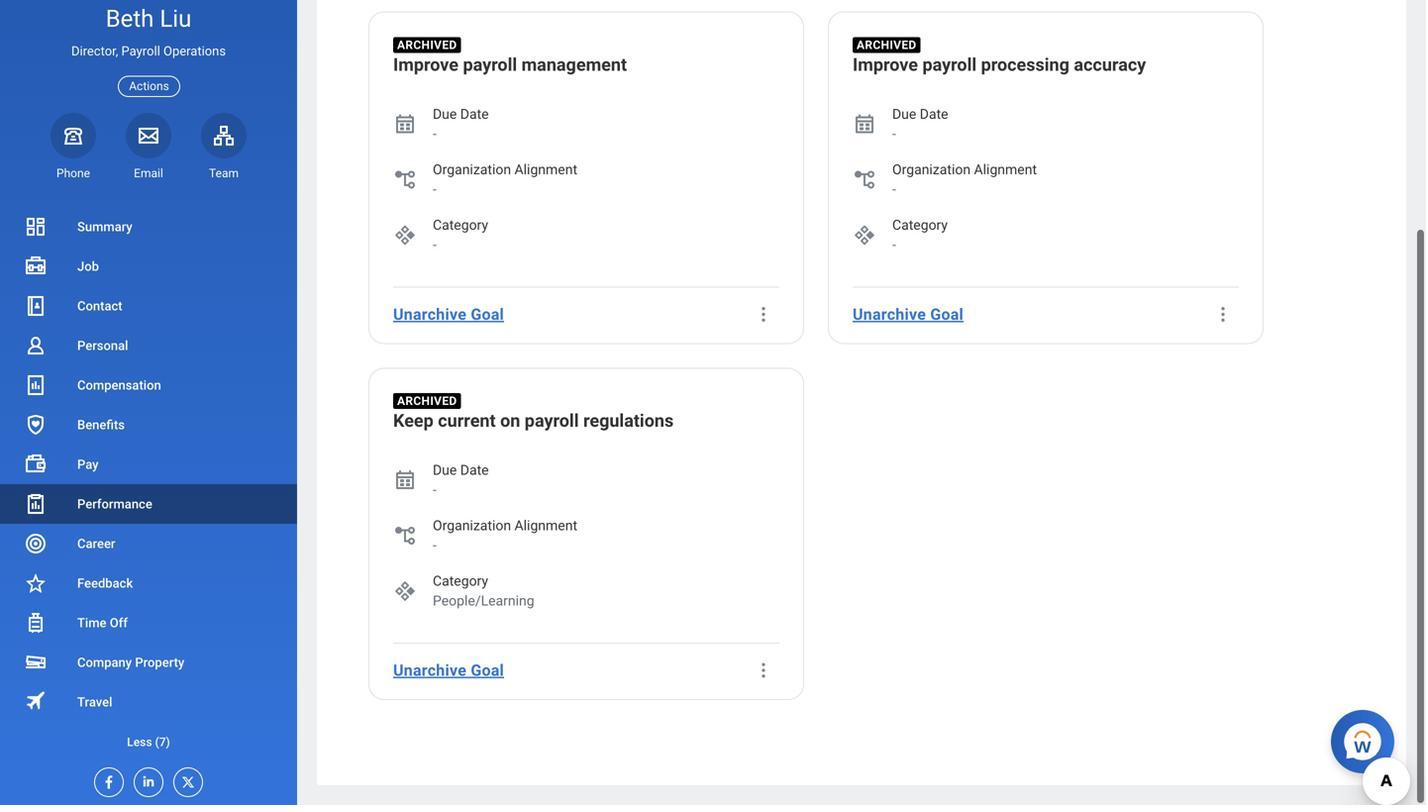 Task type: vqa. For each thing, say whether or not it's contained in the screenshot.
contact Image
yes



Task type: describe. For each thing, give the bounding box(es) containing it.
travel image
[[24, 689, 48, 713]]

accuracy
[[1074, 54, 1146, 75]]

- for calendar alt image
[[433, 482, 437, 498]]

- for improve payroll management calendar alt icon
[[433, 126, 437, 142]]

category for processing
[[893, 217, 948, 233]]

hierarchy parent image for keep current on payroll regulations
[[393, 524, 417, 548]]

due for keep current on payroll regulations
[[433, 462, 457, 479]]

due for improve payroll processing accuracy
[[893, 106, 917, 122]]

director, payroll operations
[[71, 44, 226, 59]]

personal link
[[0, 326, 297, 366]]

people/learning element
[[433, 592, 535, 611]]

less
[[127, 736, 152, 749]]

performance
[[77, 497, 152, 512]]

benefits link
[[0, 405, 297, 445]]

performance image
[[24, 492, 48, 516]]

compensation
[[77, 378, 161, 393]]

phone button
[[51, 113, 96, 181]]

contact
[[77, 299, 122, 314]]

regulations
[[583, 411, 674, 432]]

related actions vertical image for improve payroll processing accuracy
[[1213, 304, 1233, 324]]

company property image
[[24, 651, 48, 675]]

goal for processing
[[930, 305, 964, 324]]

operations
[[163, 44, 226, 59]]

personal
[[77, 338, 128, 353]]

organization for management
[[433, 161, 511, 178]]

improve for improve payroll processing accuracy
[[853, 54, 918, 75]]

(7)
[[155, 736, 170, 749]]

organization for on
[[433, 518, 511, 534]]

payroll
[[121, 44, 160, 59]]

category - for management
[[433, 217, 488, 253]]

off
[[110, 616, 128, 631]]

unarchive for keep current on payroll regulations
[[393, 661, 467, 680]]

actions
[[129, 79, 169, 93]]

compensation image
[[24, 373, 48, 397]]

unarchive goal button for improve payroll management
[[385, 295, 512, 334]]

organization alignment - for on
[[433, 518, 578, 554]]

email
[[134, 166, 163, 180]]

- for improve payroll processing accuracy's hierarchy parent image
[[893, 181, 896, 197]]

pattern image for improve payroll management
[[393, 223, 417, 247]]

email beth liu element
[[126, 165, 171, 181]]

category for on
[[433, 573, 488, 590]]

x image
[[174, 769, 196, 790]]

goal for on
[[471, 661, 504, 680]]

keep current on payroll regulations element
[[393, 409, 674, 437]]

related actions vertical image for keep current on payroll regulations
[[754, 661, 774, 681]]

date for management
[[460, 106, 489, 122]]

unarchive goal for improve payroll processing accuracy
[[853, 305, 964, 324]]

related actions vertical image for improve payroll management
[[754, 304, 774, 324]]

performance link
[[0, 484, 297, 524]]

director,
[[71, 44, 118, 59]]

compensation link
[[0, 366, 297, 405]]

pay image
[[24, 453, 48, 476]]

beth
[[106, 4, 154, 33]]

calendar alt image for improve payroll processing accuracy
[[853, 112, 877, 136]]

pattern image for improve payroll processing accuracy
[[853, 223, 877, 247]]

time off image
[[24, 611, 48, 635]]

feedback image
[[24, 572, 48, 595]]

linkedin image
[[135, 769, 157, 789]]

improve payroll management element
[[393, 53, 627, 81]]

navigation pane region
[[0, 0, 297, 805]]

career link
[[0, 524, 297, 564]]

team beth liu element
[[201, 165, 247, 181]]

summary
[[77, 219, 132, 234]]

- for hierarchy parent image corresponding to keep current on payroll regulations
[[433, 538, 437, 554]]

archived improve payroll processing accuracy
[[853, 38, 1146, 75]]

actions button
[[118, 76, 180, 97]]

due date - for processing
[[893, 106, 949, 142]]

time
[[77, 616, 106, 631]]

unarchive goal button for keep current on payroll regulations
[[385, 651, 512, 691]]

alignment for management
[[515, 161, 578, 178]]

due for improve payroll management
[[433, 106, 457, 122]]

feedback link
[[0, 564, 297, 603]]

team
[[209, 166, 239, 180]]

archived improve payroll management
[[393, 38, 627, 75]]

pay link
[[0, 445, 297, 484]]

mail image
[[137, 124, 160, 147]]

travel
[[77, 695, 112, 710]]

personal image
[[24, 334, 48, 358]]

people/learning
[[433, 593, 535, 609]]

archived for improve payroll management
[[397, 38, 457, 52]]

contact image
[[24, 294, 48, 318]]

company property link
[[0, 643, 297, 683]]

current
[[438, 411, 496, 432]]

team link
[[201, 113, 247, 181]]

liu
[[160, 4, 191, 33]]

improve payroll processing accuracy element
[[853, 53, 1146, 81]]

unarchive goal button for improve payroll processing accuracy
[[845, 295, 972, 334]]

unarchive goal for keep current on payroll regulations
[[393, 661, 504, 680]]



Task type: locate. For each thing, give the bounding box(es) containing it.
goal
[[471, 305, 504, 324], [930, 305, 964, 324], [471, 661, 504, 680]]

phone image
[[59, 124, 87, 147]]

1 calendar alt image from the left
[[393, 112, 417, 136]]

due date - for on
[[433, 462, 489, 498]]

unarchive goal button
[[385, 295, 512, 334], [845, 295, 972, 334], [385, 651, 512, 691]]

job link
[[0, 247, 297, 286]]

career
[[77, 536, 115, 551]]

organization alignment - for processing
[[893, 161, 1037, 197]]

due date -
[[433, 106, 489, 142], [893, 106, 949, 142], [433, 462, 489, 498]]

1 category - from the left
[[433, 217, 488, 253]]

improve inside archived improve payroll processing accuracy
[[853, 54, 918, 75]]

archived for keep current on payroll regulations
[[397, 394, 457, 408]]

1 horizontal spatial payroll
[[525, 411, 579, 432]]

2 horizontal spatial payroll
[[923, 54, 977, 75]]

payroll for management
[[463, 54, 517, 75]]

0 horizontal spatial category -
[[433, 217, 488, 253]]

property
[[135, 655, 184, 670]]

2 calendar alt image from the left
[[853, 112, 877, 136]]

date
[[460, 106, 489, 122], [920, 106, 949, 122], [460, 462, 489, 479]]

keep
[[393, 411, 434, 432]]

list containing summary
[[0, 207, 297, 762]]

date down the improve payroll processing accuracy element
[[920, 106, 949, 122]]

due date - for management
[[433, 106, 489, 142]]

improve for improve payroll management
[[393, 54, 459, 75]]

0 horizontal spatial payroll
[[463, 54, 517, 75]]

date for processing
[[920, 106, 949, 122]]

organization alignment - for management
[[433, 161, 578, 197]]

calendar alt image
[[393, 112, 417, 136], [853, 112, 877, 136]]

date down current
[[460, 462, 489, 479]]

email button
[[126, 113, 171, 181]]

payroll right on at the bottom of the page
[[525, 411, 579, 432]]

1 horizontal spatial improve
[[853, 54, 918, 75]]

contact link
[[0, 286, 297, 326]]

calendar alt image
[[393, 469, 417, 492]]

archived
[[397, 38, 457, 52], [857, 38, 917, 52], [397, 394, 457, 408]]

on
[[500, 411, 520, 432]]

facebook image
[[95, 769, 117, 790]]

2 category - from the left
[[893, 217, 948, 253]]

category people/learning
[[433, 573, 535, 609]]

pattern image for keep current on payroll regulations
[[393, 580, 417, 603]]

- for calendar alt icon associated with improve payroll processing accuracy
[[893, 126, 896, 142]]

phone
[[56, 166, 90, 180]]

less (7) button
[[0, 731, 297, 754]]

pay
[[77, 457, 99, 472]]

category for management
[[433, 217, 488, 233]]

improve inside archived improve payroll management
[[393, 54, 459, 75]]

view team image
[[212, 124, 236, 147]]

company
[[77, 655, 132, 670]]

summary image
[[24, 215, 48, 239]]

organization
[[433, 161, 511, 178], [893, 161, 971, 178], [433, 518, 511, 534]]

feedback
[[77, 576, 133, 591]]

goal for management
[[471, 305, 504, 324]]

- for improve payroll management's hierarchy parent image
[[433, 181, 437, 197]]

processing
[[981, 54, 1070, 75]]

due date - down the improve payroll management element
[[433, 106, 489, 142]]

unarchive goal
[[393, 305, 504, 324], [853, 305, 964, 324], [393, 661, 504, 680]]

category - for processing
[[893, 217, 948, 253]]

archived inside archived improve payroll management
[[397, 38, 457, 52]]

2 improve from the left
[[853, 54, 918, 75]]

unarchive for improve payroll processing accuracy
[[853, 305, 926, 324]]

category -
[[433, 217, 488, 253], [893, 217, 948, 253]]

due date - down the improve payroll processing accuracy element
[[893, 106, 949, 142]]

list
[[0, 207, 297, 762]]

unarchive for improve payroll management
[[393, 305, 467, 324]]

0 horizontal spatial improve
[[393, 54, 459, 75]]

summary link
[[0, 207, 297, 247]]

organization alignment -
[[433, 161, 578, 197], [893, 161, 1037, 197], [433, 518, 578, 554]]

archived inside archived improve payroll processing accuracy
[[857, 38, 917, 52]]

payroll inside archived improve payroll processing accuracy
[[923, 54, 977, 75]]

less (7) button
[[0, 722, 297, 762]]

category inside category people/learning
[[433, 573, 488, 590]]

payroll left processing
[[923, 54, 977, 75]]

date for on
[[460, 462, 489, 479]]

payroll inside archived keep current on payroll regulations
[[525, 411, 579, 432]]

alignment for processing
[[974, 161, 1037, 178]]

date down the improve payroll management element
[[460, 106, 489, 122]]

payroll
[[463, 54, 517, 75], [923, 54, 977, 75], [525, 411, 579, 432]]

company property
[[77, 655, 184, 670]]

travel link
[[0, 683, 297, 722]]

pattern image
[[393, 223, 417, 247], [853, 223, 877, 247], [393, 580, 417, 603]]

-
[[433, 126, 437, 142], [893, 126, 896, 142], [433, 181, 437, 197], [893, 181, 896, 197], [433, 237, 437, 253], [893, 237, 896, 253], [433, 482, 437, 498], [433, 538, 437, 554]]

payroll for processing
[[923, 54, 977, 75]]

benefits image
[[24, 413, 48, 437]]

category
[[433, 217, 488, 233], [893, 217, 948, 233], [433, 573, 488, 590]]

1 horizontal spatial calendar alt image
[[853, 112, 877, 136]]

improve
[[393, 54, 459, 75], [853, 54, 918, 75]]

unarchive goal for improve payroll management
[[393, 305, 504, 324]]

job
[[77, 259, 99, 274]]

payroll left management
[[463, 54, 517, 75]]

archived keep current on payroll regulations
[[393, 394, 674, 432]]

related actions vertical image
[[754, 304, 774, 324], [1213, 304, 1233, 324], [754, 661, 774, 681]]

benefits
[[77, 418, 125, 432]]

job image
[[24, 255, 48, 278]]

archived inside archived keep current on payroll regulations
[[397, 394, 457, 408]]

unarchive
[[393, 305, 467, 324], [853, 305, 926, 324], [393, 661, 467, 680]]

hierarchy parent image
[[393, 168, 417, 192], [853, 168, 877, 192], [393, 524, 417, 548]]

1 horizontal spatial category -
[[893, 217, 948, 253]]

calendar alt image for improve payroll management
[[393, 112, 417, 136]]

due date - right calendar alt image
[[433, 462, 489, 498]]

time off link
[[0, 603, 297, 643]]

0 horizontal spatial calendar alt image
[[393, 112, 417, 136]]

due
[[433, 106, 457, 122], [893, 106, 917, 122], [433, 462, 457, 479]]

hierarchy parent image for improve payroll management
[[393, 168, 417, 192]]

organization for processing
[[893, 161, 971, 178]]

beth liu
[[106, 4, 191, 33]]

alignment for on
[[515, 518, 578, 534]]

management
[[522, 54, 627, 75]]

less (7)
[[127, 736, 170, 749]]

career image
[[24, 532, 48, 556]]

phone beth liu element
[[51, 165, 96, 181]]

hierarchy parent image for improve payroll processing accuracy
[[853, 168, 877, 192]]

alignment
[[515, 161, 578, 178], [974, 161, 1037, 178], [515, 518, 578, 534]]

1 improve from the left
[[393, 54, 459, 75]]

payroll inside archived improve payroll management
[[463, 54, 517, 75]]

archived for improve payroll processing accuracy
[[857, 38, 917, 52]]

time off
[[77, 616, 128, 631]]



